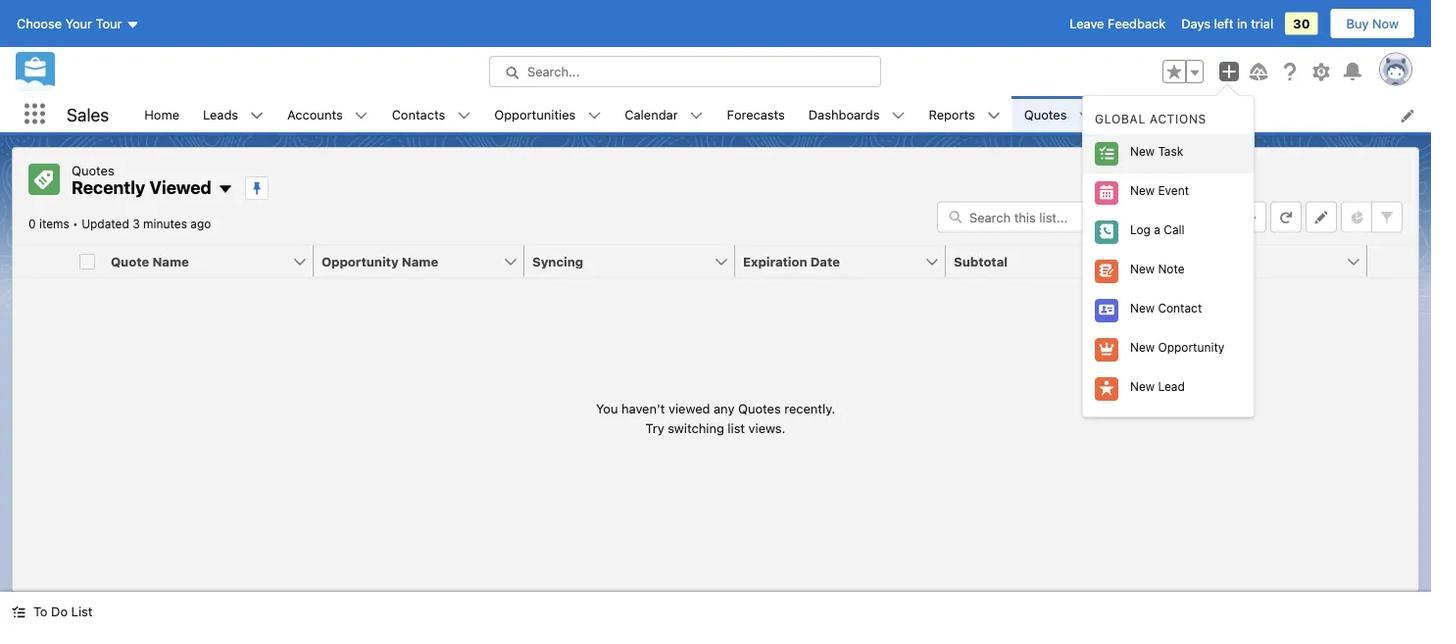 Task type: locate. For each thing, give the bounding box(es) containing it.
quotes inside list item
[[1024, 107, 1067, 121]]

new left lead
[[1130, 379, 1155, 393]]

group
[[1163, 60, 1204, 83]]

new contact link
[[1083, 291, 1254, 330]]

0 horizontal spatial opportunity
[[322, 254, 399, 269]]

quotes up updated
[[72, 163, 114, 177]]

name inside button
[[152, 254, 189, 269]]

2 horizontal spatial quotes
[[1024, 107, 1067, 121]]

2 name from the left
[[402, 254, 438, 269]]

buy now
[[1347, 16, 1399, 31]]

opportunities list item
[[483, 96, 613, 132]]

your
[[65, 16, 92, 31]]

action image
[[1368, 246, 1419, 277]]

quote name element
[[103, 246, 325, 278]]

text default image inside quotes list item
[[1079, 109, 1093, 122]]

text default image for reports
[[987, 109, 1001, 122]]

cell
[[72, 246, 103, 278]]

new up new lead
[[1130, 340, 1155, 354]]

opportunities
[[494, 107, 576, 121]]

0 vertical spatial opportunity
[[322, 254, 399, 269]]

total price button
[[1157, 246, 1346, 277]]

leave feedback link
[[1070, 16, 1166, 31]]

text default image
[[892, 109, 905, 122], [12, 605, 25, 619]]

days left in trial
[[1182, 16, 1274, 31]]

None search field
[[937, 201, 1173, 233]]

quotes left global on the top right of the page
[[1024, 107, 1067, 121]]

total price element
[[1157, 246, 1379, 278]]

0 vertical spatial quotes
[[1024, 107, 1067, 121]]

updated
[[82, 217, 129, 231]]

price
[[1199, 254, 1232, 269]]

you haven't viewed any quotes recently. try switching list views.
[[596, 401, 835, 435]]

event
[[1158, 183, 1189, 197]]

accounts
[[287, 107, 343, 121]]

name inside button
[[402, 254, 438, 269]]

recently.
[[785, 401, 835, 416]]

syncing
[[532, 254, 583, 269]]

dashboards
[[809, 107, 880, 121]]

1 new from the top
[[1130, 144, 1155, 158]]

1 vertical spatial quotes
[[72, 163, 114, 177]]

name for quote name
[[152, 254, 189, 269]]

menu
[[1083, 104, 1254, 409]]

0 horizontal spatial text default image
[[987, 109, 1001, 122]]

subtotal element
[[946, 246, 1169, 278]]

new left event
[[1130, 183, 1155, 197]]

search... button
[[489, 56, 881, 87]]

2 vertical spatial quotes
[[738, 401, 781, 416]]

1 horizontal spatial quotes
[[738, 401, 781, 416]]

expiration
[[743, 254, 807, 269]]

days
[[1182, 16, 1211, 31]]

1 horizontal spatial text default image
[[1079, 109, 1093, 122]]

home
[[144, 107, 179, 121]]

text default image left reports "link"
[[892, 109, 905, 122]]

new note link
[[1083, 252, 1254, 291]]

action element
[[1368, 246, 1419, 278]]

cell inside recently viewed|quotes|list view element
[[72, 246, 103, 278]]

status
[[596, 399, 835, 438]]

reports list item
[[917, 96, 1013, 132]]

subtotal button
[[946, 246, 1135, 277]]

new for new lead
[[1130, 379, 1155, 393]]

opportunity name button
[[314, 246, 503, 277]]

text default image left global on the top right of the page
[[1079, 109, 1093, 122]]

new
[[1130, 144, 1155, 158], [1130, 183, 1155, 197], [1130, 262, 1155, 275], [1130, 301, 1155, 315], [1130, 340, 1155, 354], [1130, 379, 1155, 393]]

contact
[[1158, 301, 1202, 315]]

a
[[1154, 222, 1161, 236]]

new lead
[[1130, 379, 1185, 393]]

4 new from the top
[[1130, 301, 1155, 315]]

viewed
[[149, 177, 212, 198]]

dashboards list item
[[797, 96, 917, 132]]

list view controls image
[[1176, 201, 1220, 233]]

text default image right reports
[[987, 109, 1001, 122]]

total
[[1165, 254, 1196, 269]]

0
[[28, 217, 36, 231]]

text default image inside to do list button
[[12, 605, 25, 619]]

opportunity name
[[322, 254, 438, 269]]

date
[[811, 254, 840, 269]]

recently viewed status
[[28, 217, 82, 231]]

new for new note
[[1130, 262, 1155, 275]]

status containing you haven't viewed any quotes recently.
[[596, 399, 835, 438]]

text default image
[[987, 109, 1001, 122], [1079, 109, 1093, 122]]

2 new from the top
[[1130, 183, 1155, 197]]

0 items • updated 3 minutes ago
[[28, 217, 211, 231]]

quote name button
[[103, 246, 292, 277]]

new event link
[[1083, 173, 1254, 213]]

new inside 'link'
[[1130, 262, 1155, 275]]

text default image left to
[[12, 605, 25, 619]]

new left contact
[[1130, 301, 1155, 315]]

1 vertical spatial text default image
[[12, 605, 25, 619]]

3 new from the top
[[1130, 262, 1155, 275]]

5 new from the top
[[1130, 340, 1155, 354]]

choose your tour
[[17, 16, 122, 31]]

text default image for quotes
[[1079, 109, 1093, 122]]

new for new event
[[1130, 183, 1155, 197]]

6 new from the top
[[1130, 379, 1155, 393]]

minutes
[[143, 217, 187, 231]]

new opportunity
[[1130, 340, 1225, 354]]

sales
[[67, 104, 109, 125]]

0 horizontal spatial text default image
[[12, 605, 25, 619]]

global
[[1095, 112, 1146, 126]]

item number image
[[13, 246, 72, 277]]

2 text default image from the left
[[1079, 109, 1093, 122]]

you
[[596, 401, 618, 416]]

global actions
[[1095, 112, 1207, 126]]

menu containing global actions
[[1083, 104, 1254, 409]]

1 horizontal spatial text default image
[[892, 109, 905, 122]]

0 horizontal spatial quotes
[[72, 163, 114, 177]]

contacts
[[392, 107, 445, 121]]

to
[[33, 604, 48, 619]]

opportunity
[[322, 254, 399, 269], [1158, 340, 1225, 354]]

new left the task
[[1130, 144, 1155, 158]]

recently
[[72, 177, 145, 198]]

quotes up views.
[[738, 401, 781, 416]]

leads
[[203, 107, 238, 121]]

log
[[1130, 222, 1151, 236]]

forecasts
[[727, 107, 785, 121]]

1 horizontal spatial name
[[402, 254, 438, 269]]

1 name from the left
[[152, 254, 189, 269]]

log a call link
[[1083, 213, 1254, 252]]

new left note
[[1130, 262, 1155, 275]]

list
[[133, 96, 1431, 132]]

quotes
[[1024, 107, 1067, 121], [72, 163, 114, 177], [738, 401, 781, 416]]

0 horizontal spatial name
[[152, 254, 189, 269]]

1 text default image from the left
[[987, 109, 1001, 122]]

list containing home
[[133, 96, 1431, 132]]

new lead link
[[1083, 369, 1254, 409]]

quotes list item
[[1013, 96, 1104, 132]]

quotes link
[[1013, 96, 1079, 132]]

name for opportunity name
[[402, 254, 438, 269]]

subtotal
[[954, 254, 1008, 269]]

0 vertical spatial text default image
[[892, 109, 905, 122]]

accounts link
[[276, 96, 355, 132]]

text default image inside reports "list item"
[[987, 109, 1001, 122]]

1 vertical spatial opportunity
[[1158, 340, 1225, 354]]

3
[[133, 217, 140, 231]]

choose your tour button
[[16, 8, 141, 39]]



Task type: describe. For each thing, give the bounding box(es) containing it.
log a call
[[1130, 222, 1185, 236]]

actions
[[1150, 112, 1207, 126]]

buy now button
[[1330, 8, 1416, 39]]

buy
[[1347, 16, 1369, 31]]

expiration date element
[[735, 246, 958, 278]]

viewed
[[669, 401, 710, 416]]

expiration date
[[743, 254, 840, 269]]

leave feedback
[[1070, 16, 1166, 31]]

trial
[[1251, 16, 1274, 31]]

calendar
[[625, 107, 678, 121]]

expiration date button
[[735, 246, 925, 277]]

items
[[39, 217, 69, 231]]

task
[[1158, 144, 1184, 158]]

search...
[[527, 64, 580, 79]]

new note
[[1130, 262, 1185, 275]]

new for new contact
[[1130, 301, 1155, 315]]

new task link
[[1083, 134, 1254, 173]]

lead
[[1158, 379, 1185, 393]]

forecasts link
[[715, 96, 797, 132]]

in
[[1237, 16, 1248, 31]]

new for new opportunity
[[1130, 340, 1155, 354]]

reports link
[[917, 96, 987, 132]]

opportunity name element
[[314, 246, 536, 278]]

to do list
[[33, 604, 93, 619]]

calendar list item
[[613, 96, 715, 132]]

quotes inside you haven't viewed any quotes recently. try switching list views.
[[738, 401, 781, 416]]

leads list item
[[191, 96, 276, 132]]

contacts list item
[[380, 96, 483, 132]]

any
[[714, 401, 735, 416]]

•
[[73, 217, 78, 231]]

30
[[1293, 16, 1310, 31]]

total price
[[1165, 254, 1232, 269]]

tour
[[96, 16, 122, 31]]

1 horizontal spatial opportunity
[[1158, 340, 1225, 354]]

new event
[[1130, 183, 1189, 197]]

new contact
[[1130, 301, 1202, 315]]

opportunity inside button
[[322, 254, 399, 269]]

new task
[[1130, 144, 1184, 158]]

contacts link
[[380, 96, 457, 132]]

leads link
[[191, 96, 250, 132]]

do
[[51, 604, 68, 619]]

accounts list item
[[276, 96, 380, 132]]

new opportunity link
[[1083, 330, 1254, 369]]

feedback
[[1108, 16, 1166, 31]]

leave
[[1070, 16, 1104, 31]]

quote
[[111, 254, 149, 269]]

new for new task
[[1130, 144, 1155, 158]]

switching
[[668, 420, 724, 435]]

opportunities link
[[483, 96, 588, 132]]

note
[[1158, 262, 1185, 275]]

now
[[1373, 16, 1399, 31]]

list
[[728, 420, 745, 435]]

reports
[[929, 107, 975, 121]]

list
[[71, 604, 93, 619]]

home link
[[133, 96, 191, 132]]

try
[[646, 420, 664, 435]]

haven't
[[622, 401, 665, 416]]

ago
[[190, 217, 211, 231]]

syncing button
[[525, 246, 714, 277]]

text default image inside dashboards list item
[[892, 109, 905, 122]]

syncing element
[[525, 246, 747, 278]]

recently viewed
[[72, 177, 212, 198]]

choose
[[17, 16, 62, 31]]

recently viewed|quotes|list view element
[[12, 147, 1420, 592]]

item number element
[[13, 246, 72, 278]]

calendar link
[[613, 96, 690, 132]]

views.
[[749, 420, 786, 435]]

Search Recently Viewed list view. search field
[[937, 201, 1173, 233]]

to do list button
[[0, 592, 104, 631]]

call
[[1164, 222, 1185, 236]]

dashboards link
[[797, 96, 892, 132]]

left
[[1214, 16, 1234, 31]]

quote name
[[111, 254, 189, 269]]



Task type: vqa. For each thing, say whether or not it's contained in the screenshot.
Campaign
no



